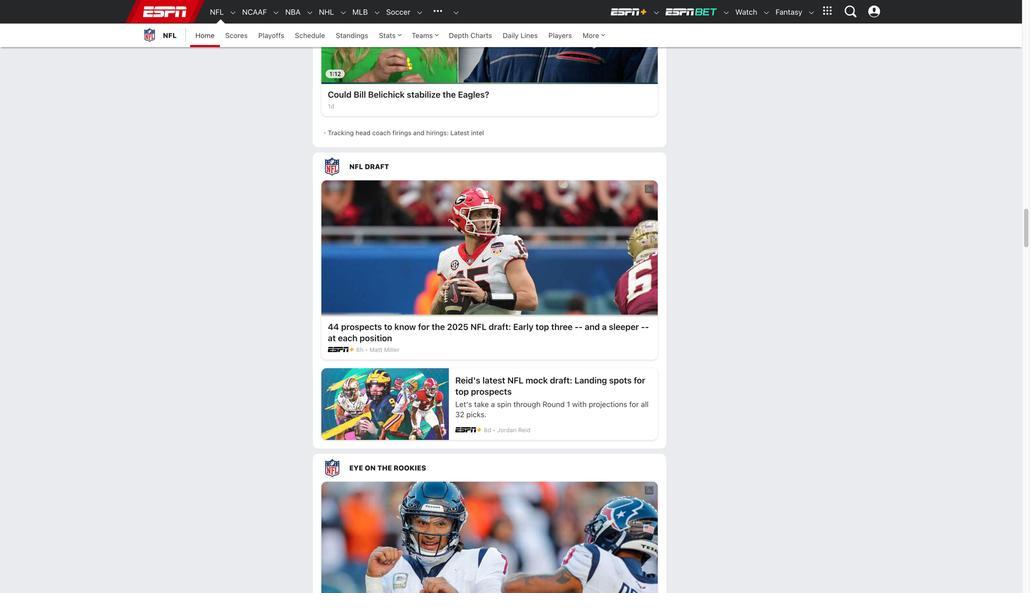 Task type: locate. For each thing, give the bounding box(es) containing it.
0 horizontal spatial draft:
[[489, 322, 511, 332]]

watch link
[[730, 1, 758, 24]]

a left sleeper
[[602, 322, 607, 332]]

1 horizontal spatial nfl link
[[205, 1, 224, 24]]

coach
[[373, 129, 391, 137]]

top
[[536, 322, 549, 332], [456, 387, 469, 397]]

mlb
[[353, 8, 368, 16]]

0 horizontal spatial nfl link
[[142, 24, 177, 47]]

0 horizontal spatial and
[[413, 129, 425, 137]]

nfl inside 44 prospects to know for the 2025 nfl draft: early top three -- and a sleeper -- at each position
[[471, 322, 487, 332]]

for left all
[[630, 400, 639, 409]]

all
[[641, 400, 649, 409]]

ncaaf link
[[237, 1, 267, 24]]

draft:
[[489, 322, 511, 332], [550, 376, 573, 386]]

1 vertical spatial prospects
[[471, 387, 512, 397]]

0 vertical spatial a
[[602, 322, 607, 332]]

1 horizontal spatial top
[[536, 322, 549, 332]]

a left spin
[[491, 400, 495, 409]]

could
[[328, 89, 352, 100]]

intel
[[471, 129, 484, 137]]

eye on the rookies
[[349, 464, 426, 472]]

the inside could bill belichick stabilize the eagles? 1d
[[443, 89, 456, 100]]

the left 2025
[[432, 322, 445, 332]]

each
[[338, 333, 358, 343]]

daily lines
[[503, 31, 538, 39]]

stats
[[379, 31, 396, 39]]

prospects down 'latest' on the bottom left
[[471, 387, 512, 397]]

1 vertical spatial draft:
[[550, 376, 573, 386]]

1 horizontal spatial draft:
[[550, 376, 573, 386]]

0 vertical spatial the
[[443, 89, 456, 100]]

top inside reid's latest nfl mock draft: landing spots for top prospects let's take a spin through round 1 with projections for all 32 picks.
[[456, 387, 469, 397]]

2025
[[447, 322, 469, 332]]

eagles?
[[458, 89, 490, 100]]

0 horizontal spatial top
[[456, 387, 469, 397]]

prospects inside reid's latest nfl mock draft: landing spots for top prospects let's take a spin through round 1 with projections for all 32 picks.
[[471, 387, 512, 397]]

fantasy link
[[771, 1, 803, 24]]

more
[[583, 31, 600, 39]]

1 horizontal spatial a
[[602, 322, 607, 332]]

and right "three"
[[585, 322, 600, 332]]

1 horizontal spatial prospects
[[471, 387, 512, 397]]

nfl right "nfl" image
[[163, 31, 177, 39]]

playoffs
[[259, 31, 284, 39]]

nfl link
[[205, 1, 224, 24], [142, 24, 177, 47]]

let's
[[456, 400, 472, 409]]

44
[[328, 322, 339, 332]]

0 vertical spatial and
[[413, 129, 425, 137]]

daily lines link
[[498, 24, 543, 47]]

rookies
[[394, 464, 426, 472]]

schedule
[[295, 31, 325, 39]]

could bill belichick stabilize the eagles? 1d
[[328, 89, 490, 110]]

for right know
[[418, 322, 430, 332]]

top right early
[[536, 322, 549, 332]]

draft: inside 44 prospects to know for the 2025 nfl draft: early top three -- and a sleeper -- at each position
[[489, 322, 511, 332]]

0 vertical spatial for
[[418, 322, 430, 332]]

1d
[[328, 103, 334, 110]]

for
[[418, 322, 430, 332], [634, 376, 646, 386], [630, 400, 639, 409]]

three
[[552, 322, 573, 332]]

the left eagles?
[[443, 89, 456, 100]]

soccer
[[386, 8, 411, 16]]

1 - from the left
[[575, 322, 579, 332]]

head
[[356, 129, 371, 137]]

to
[[384, 322, 393, 332]]

1 vertical spatial and
[[585, 322, 600, 332]]

picks.
[[467, 410, 487, 419]]

44 prospects to know for the 2025 nfl draft: early top three -- and a sleeper -- at each position
[[328, 322, 649, 343]]

at
[[328, 333, 336, 343]]

a inside reid's latest nfl mock draft: landing spots for top prospects let's take a spin through round 1 with projections for all 32 picks.
[[491, 400, 495, 409]]

1 horizontal spatial and
[[585, 322, 600, 332]]

-
[[575, 322, 579, 332], [579, 322, 583, 332], [641, 322, 645, 332], [645, 322, 649, 332]]

nhl link
[[314, 1, 334, 24]]

nfl
[[210, 8, 224, 16], [163, 31, 177, 39], [349, 163, 363, 171], [471, 322, 487, 332], [508, 376, 524, 386]]

0 horizontal spatial a
[[491, 400, 495, 409]]

0 vertical spatial draft:
[[489, 322, 511, 332]]

watch
[[736, 8, 758, 16]]

nfl image
[[142, 27, 158, 43]]

1 vertical spatial the
[[432, 322, 445, 332]]

home
[[196, 31, 215, 39]]

bill
[[354, 89, 366, 100]]

0 horizontal spatial prospects
[[341, 322, 382, 332]]

standings
[[336, 31, 368, 39]]

nfl right 2025
[[471, 322, 487, 332]]

position
[[360, 333, 392, 343]]

prospects up each
[[341, 322, 382, 332]]

top down reid's
[[456, 387, 469, 397]]

1 vertical spatial a
[[491, 400, 495, 409]]

draft: left early
[[489, 322, 511, 332]]

for right "spots" in the right of the page
[[634, 376, 646, 386]]

draft: right mock
[[550, 376, 573, 386]]

and right "firings"
[[413, 129, 425, 137]]

teams link
[[407, 24, 444, 47]]

nfl left mock
[[508, 376, 524, 386]]

nhl
[[319, 8, 334, 16]]

firings
[[393, 129, 412, 137]]

reid's
[[456, 376, 481, 386]]

a
[[602, 322, 607, 332], [491, 400, 495, 409]]

nfl link left home
[[142, 24, 177, 47]]

nfl link up home
[[205, 1, 224, 24]]

on
[[365, 464, 376, 472]]

latest
[[483, 376, 506, 386]]

0 vertical spatial prospects
[[341, 322, 382, 332]]

nba
[[285, 8, 301, 16]]

1:12
[[330, 70, 341, 77]]

schedule link
[[290, 24, 331, 47]]

0 vertical spatial top
[[536, 322, 549, 332]]

1 vertical spatial top
[[456, 387, 469, 397]]

matt
[[370, 347, 383, 354]]

depth
[[449, 31, 469, 39]]

nba link
[[280, 1, 301, 24]]

and inside tracking head coach firings and hirings: latest intel link
[[413, 129, 425, 137]]

sleeper
[[609, 322, 639, 332]]

nfl inside reid's latest nfl mock draft: landing spots for top prospects let's take a spin through round 1 with projections for all 32 picks.
[[508, 376, 524, 386]]

jordan reid
[[498, 427, 531, 434]]



Task type: describe. For each thing, give the bounding box(es) containing it.
scores link
[[220, 24, 253, 47]]

draft: inside reid's latest nfl mock draft: landing spots for top prospects let's take a spin through round 1 with projections for all 32 picks.
[[550, 376, 573, 386]]

spots
[[610, 376, 632, 386]]

landing
[[575, 376, 607, 386]]

daily
[[503, 31, 519, 39]]

matt miller
[[370, 347, 400, 354]]

the inside 44 prospects to know for the 2025 nfl draft: early top three -- and a sleeper -- at each position
[[432, 322, 445, 332]]

mock
[[526, 376, 548, 386]]

more link
[[578, 24, 610, 47]]

reid's latest nfl mock draft: landing spots for top prospects let's take a spin through round 1 with projections for all 32 picks.
[[456, 376, 649, 419]]

the
[[378, 464, 392, 472]]

a inside 44 prospects to know for the 2025 nfl draft: early top three -- and a sleeper -- at each position
[[602, 322, 607, 332]]

projections
[[589, 400, 628, 409]]

hirings:
[[427, 129, 449, 137]]

players
[[549, 31, 572, 39]]

eye
[[349, 464, 363, 472]]

stabilize
[[407, 89, 441, 100]]

8d
[[484, 427, 491, 434]]

teams
[[412, 31, 433, 39]]

know
[[395, 322, 416, 332]]

lines
[[521, 31, 538, 39]]

2 vertical spatial for
[[630, 400, 639, 409]]

draft
[[365, 163, 389, 171]]

through
[[514, 400, 541, 409]]

tracking head coach firings and hirings: latest intel link
[[328, 125, 656, 141]]

tracking head coach firings and hirings: latest intel
[[328, 129, 484, 137]]

6h
[[356, 347, 364, 354]]

soccer link
[[381, 1, 411, 24]]

ncaaf
[[242, 8, 267, 16]]

top inside 44 prospects to know for the 2025 nfl draft: early top three -- and a sleeper -- at each position
[[536, 322, 549, 332]]

charts
[[471, 31, 492, 39]]

home link
[[190, 24, 220, 47]]

take
[[474, 400, 489, 409]]

with
[[573, 400, 587, 409]]

mlb link
[[347, 1, 368, 24]]

1 vertical spatial for
[[634, 376, 646, 386]]

scores
[[225, 31, 248, 39]]

playoffs link
[[253, 24, 290, 47]]

tracking
[[328, 129, 354, 137]]

prospects inside 44 prospects to know for the 2025 nfl draft: early top three -- and a sleeper -- at each position
[[341, 322, 382, 332]]

jordan
[[498, 427, 517, 434]]

nfl up home
[[210, 8, 224, 16]]

players link
[[543, 24, 578, 47]]

miller
[[384, 347, 400, 354]]

32
[[456, 410, 465, 419]]

3 - from the left
[[641, 322, 645, 332]]

nfl left draft
[[349, 163, 363, 171]]

stats link
[[374, 24, 407, 47]]

4 - from the left
[[645, 322, 649, 332]]

depth charts link
[[444, 24, 498, 47]]

1
[[567, 400, 571, 409]]

depth charts
[[449, 31, 492, 39]]

for inside 44 prospects to know for the 2025 nfl draft: early top three -- and a sleeper -- at each position
[[418, 322, 430, 332]]

reid
[[519, 427, 531, 434]]

round
[[543, 400, 565, 409]]

standings link
[[331, 24, 374, 47]]

belichick
[[368, 89, 405, 100]]

2 - from the left
[[579, 322, 583, 332]]

spin
[[497, 400, 512, 409]]

fantasy
[[776, 8, 803, 16]]

and inside 44 prospects to know for the 2025 nfl draft: early top three -- and a sleeper -- at each position
[[585, 322, 600, 332]]

nfl draft
[[349, 163, 389, 171]]

latest
[[451, 129, 470, 137]]

early
[[514, 322, 534, 332]]



Task type: vqa. For each thing, say whether or not it's contained in the screenshot.
Reid
yes



